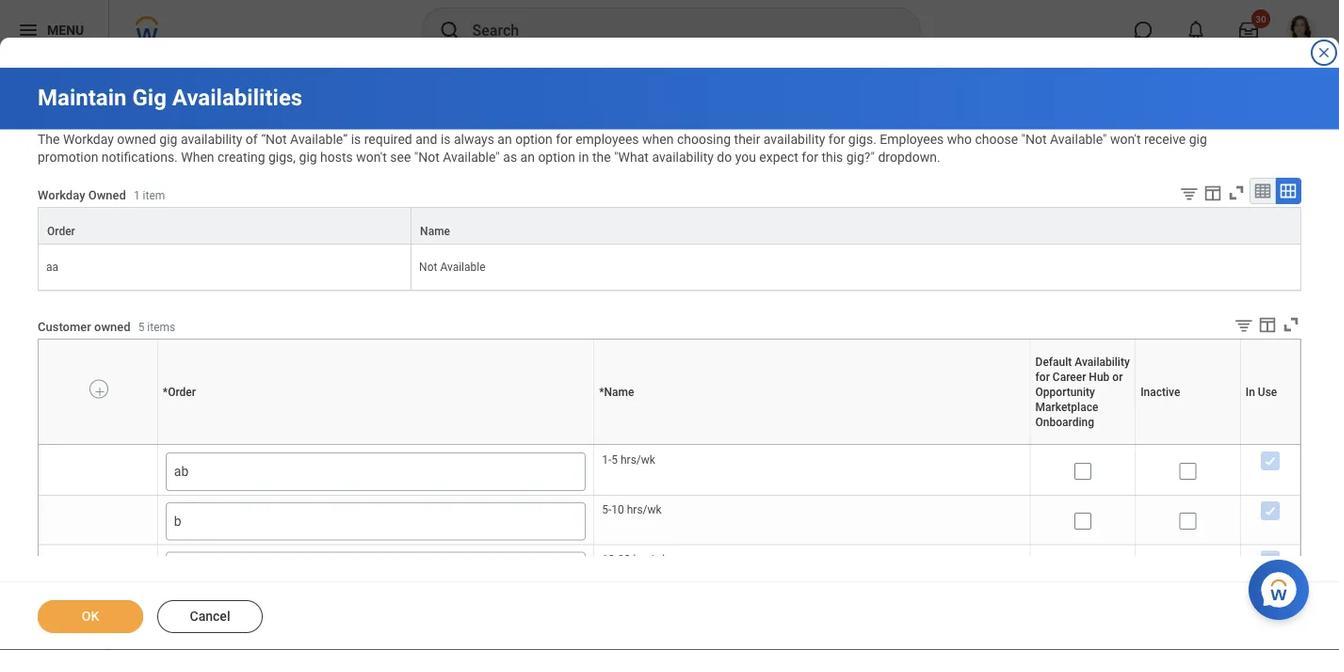 Task type: vqa. For each thing, say whether or not it's contained in the screenshot.
View printable version (PDF) "icon"
no



Task type: locate. For each thing, give the bounding box(es) containing it.
0 vertical spatial 5
[[138, 321, 144, 334]]

inactive right "default availability for career hub or opportunity marketplace onboarding"
[[1141, 386, 1181, 399]]

hrs/wk inside text field
[[627, 504, 662, 517]]

toolbar
[[1165, 178, 1302, 207], [1220, 315, 1302, 339]]

5 up 10 at the left of the page
[[612, 454, 618, 467]]

availability up when
[[181, 131, 242, 147]]

opportunity down "default availability for career hub or opportunity marketplace onboarding"
[[1083, 445, 1088, 446]]

"not down and
[[414, 149, 440, 165]]

1 row element from the top
[[39, 340, 1305, 445]]

1 vertical spatial inactive
[[1186, 445, 1189, 446]]

do
[[717, 149, 732, 165]]

this
[[822, 149, 843, 165]]

0 vertical spatial order
[[47, 225, 75, 238]]

career inside "default availability for career hub or opportunity marketplace onboarding"
[[1053, 371, 1086, 384]]

ok button
[[38, 601, 143, 634]]

as
[[503, 149, 517, 165]]

row
[[38, 207, 1302, 245], [38, 245, 1302, 291]]

1 horizontal spatial order
[[168, 386, 196, 399]]

3 row element from the top
[[39, 496, 1300, 551]]

10
[[612, 504, 624, 517]]

default inside "default availability for career hub or opportunity marketplace onboarding"
[[1036, 356, 1072, 369]]

default down "default availability for career hub or opportunity marketplace onboarding"
[[1067, 445, 1070, 446]]

1 vertical spatial career
[[1077, 445, 1079, 446]]

an up as
[[498, 131, 512, 147]]

option up as
[[515, 131, 553, 147]]

1 vertical spatial in
[[1269, 445, 1270, 446]]

hrs/wk for 1-5 hrs/wk
[[621, 454, 655, 467]]

notifications large image
[[1187, 21, 1206, 40]]

table image
[[1254, 182, 1273, 201]]

0 vertical spatial career
[[1053, 371, 1086, 384]]

in
[[1246, 386, 1256, 399], [1269, 445, 1270, 446]]

the
[[38, 131, 60, 147]]

0 vertical spatial owned
[[117, 131, 156, 147]]

0 horizontal spatial in
[[1246, 386, 1256, 399]]

* for order
[[163, 386, 168, 399]]

an right as
[[521, 149, 535, 165]]

2 * from the left
[[599, 386, 604, 399]]

order up ab text box
[[374, 445, 377, 446]]

use up in use button
[[1258, 386, 1278, 399]]

0 horizontal spatial or
[[1082, 445, 1082, 446]]

won't left receive
[[1111, 131, 1141, 147]]

opportunity inside "default availability for career hub or opportunity marketplace onboarding"
[[1036, 386, 1095, 399]]

1 horizontal spatial won't
[[1111, 131, 1141, 147]]

opportunity up default availability for career hub or opportunity marketplace onboarding button
[[1036, 386, 1095, 399]]

row element up 1-5 hrs/wk
[[39, 340, 1305, 445]]

cancel button
[[157, 601, 263, 634]]

owned
[[117, 131, 156, 147], [94, 320, 131, 334]]

order for order name default availability for career hub or opportunity marketplace onboarding inactive in use
[[374, 445, 377, 446]]

1 horizontal spatial is
[[441, 131, 451, 147]]

see
[[390, 149, 411, 165]]

0 vertical spatial use
[[1258, 386, 1278, 399]]

row element up 5-10 hrs/wk
[[39, 447, 1300, 501]]

1 row from the top
[[38, 207, 1302, 245]]

customer
[[38, 320, 91, 334]]

order
[[47, 225, 75, 238], [168, 386, 196, 399], [374, 445, 377, 446]]

1 horizontal spatial name
[[604, 386, 634, 399]]

availability down "default availability for career hub or opportunity marketplace onboarding"
[[1070, 445, 1075, 446]]

option left in
[[538, 149, 575, 165]]

fullscreen image right click to view/edit grid preferences image
[[1281, 315, 1302, 335]]

hub inside "default availability for career hub or opportunity marketplace onboarding"
[[1089, 371, 1110, 384]]

gig?"
[[847, 149, 875, 165]]

workday up promotion
[[63, 131, 114, 147]]

maintain gig availabilities main content
[[0, 68, 1339, 651]]

5 left items
[[138, 321, 144, 334]]

hub
[[1089, 371, 1110, 384], [1080, 445, 1081, 446]]

or
[[1113, 371, 1123, 384], [1082, 445, 1082, 446]]

"not right choose
[[1022, 131, 1047, 147]]

0 horizontal spatial 5
[[138, 321, 144, 334]]

name up 'not'
[[420, 225, 450, 238]]

name for order
[[811, 445, 813, 446]]

1 vertical spatial hrs/wk
[[627, 504, 662, 517]]

fullscreen image right click to view/edit grid preferences icon
[[1226, 183, 1247, 203]]

available" down always
[[443, 149, 500, 165]]

onboarding down "default availability for career hub or opportunity marketplace onboarding"
[[1093, 445, 1098, 446]]

0 vertical spatial in
[[1246, 386, 1256, 399]]

hrs/wk right the 1-
[[621, 454, 655, 467]]

0 vertical spatial default
[[1036, 356, 1072, 369]]

1 vertical spatial fullscreen image
[[1281, 315, 1302, 335]]

gig
[[160, 131, 178, 147], [1189, 131, 1207, 147], [299, 149, 317, 165]]

hrs/wk for 5-10 hrs/wk
[[627, 504, 662, 517]]

maintain gig availabilities dialog
[[0, 0, 1339, 651]]

default up default availability for career hub or opportunity marketplace onboarding button
[[1036, 356, 1072, 369]]

0 vertical spatial toolbar
[[1165, 178, 1302, 207]]

availability down choosing
[[652, 149, 714, 165]]

available
[[440, 261, 486, 274]]

5 inside "text box"
[[612, 454, 618, 467]]

4 row element from the top
[[39, 546, 1300, 595]]

order down items
[[168, 386, 196, 399]]

0 horizontal spatial an
[[498, 131, 512, 147]]

won't down required
[[356, 149, 387, 165]]

0 horizontal spatial order
[[47, 225, 75, 238]]

owned up the notifications. at the top left
[[117, 131, 156, 147]]

2 vertical spatial order
[[374, 445, 377, 446]]

option
[[515, 131, 553, 147], [538, 149, 575, 165]]

2 vertical spatial name
[[811, 445, 813, 446]]

0 horizontal spatial "not
[[414, 149, 440, 165]]

workday down promotion
[[38, 188, 85, 202]]

* down items
[[163, 386, 168, 399]]

ab
[[174, 465, 189, 480]]

0 horizontal spatial name
[[420, 225, 450, 238]]

an
[[498, 131, 512, 147], [521, 149, 535, 165]]

1 horizontal spatial gig
[[299, 149, 317, 165]]

in use button
[[1269, 445, 1272, 446]]

order button
[[39, 208, 411, 244]]

order up aa
[[47, 225, 75, 238]]

1 vertical spatial toolbar
[[1220, 315, 1302, 339]]

use up check small icon
[[1270, 445, 1271, 446]]

toolbar down receive
[[1165, 178, 1302, 207]]

0 horizontal spatial hub
[[1080, 445, 1081, 446]]

owned right customer
[[94, 320, 131, 334]]

name button
[[412, 208, 1301, 244]]

hub down "default availability for career hub or opportunity marketplace onboarding"
[[1080, 445, 1081, 446]]

workday inside 'the workday owned gig availability of "not available" is required and is always an option for employees when choosing their availability for gigs. employees who choose "not available" won't receive gig promotion notifications. when creating gigs, gig hosts won't see "not available" as an option in the "what availability do you expect for this gig?" dropdown.'
[[63, 131, 114, 147]]

hrs/wk
[[621, 454, 655, 467], [627, 504, 662, 517], [633, 554, 668, 567]]

1 horizontal spatial *
[[599, 386, 604, 399]]

is right and
[[441, 131, 451, 147]]

1 vertical spatial or
[[1082, 445, 1082, 446]]

1 vertical spatial "not
[[414, 149, 440, 165]]

fullscreen image for workday owned
[[1226, 183, 1247, 203]]

1 * from the left
[[163, 386, 168, 399]]

career down "default availability for career hub or opportunity marketplace onboarding"
[[1077, 445, 1079, 446]]

fullscreen image
[[1226, 183, 1247, 203], [1281, 315, 1302, 335]]

10-20 hrs/wk
[[602, 554, 668, 567]]

2 vertical spatial hrs/wk
[[633, 554, 668, 567]]

availability
[[1075, 356, 1130, 369], [1070, 445, 1075, 446]]

availability up expect at the right top of the page
[[764, 131, 825, 147]]

onboarding
[[1036, 416, 1095, 429], [1093, 445, 1098, 446]]

availability
[[181, 131, 242, 147], [764, 131, 825, 147], [652, 149, 714, 165]]

default availability for career hub or opportunity marketplace onboarding
[[1036, 356, 1130, 429]]

who
[[947, 131, 972, 147]]

1 horizontal spatial or
[[1113, 371, 1123, 384]]

workday owned 1 item
[[38, 188, 165, 202]]

1 horizontal spatial 5
[[612, 454, 618, 467]]

0 horizontal spatial available"
[[443, 149, 500, 165]]

0 vertical spatial marketplace
[[1036, 401, 1099, 414]]

row element containing 10-20 hrs/wk
[[39, 546, 1300, 595]]

onboarding up default availability for career hub or opportunity marketplace onboarding button
[[1036, 416, 1095, 429]]

0 vertical spatial workday
[[63, 131, 114, 147]]

search image
[[438, 19, 461, 41]]

0 vertical spatial opportunity
[[1036, 386, 1095, 399]]

0 vertical spatial hub
[[1089, 371, 1110, 384]]

employees
[[576, 131, 639, 147]]

owned inside 'the workday owned gig availability of "not available" is required and is always an option for employees when choosing their availability for gigs. employees who choose "not available" won't receive gig promotion notifications. when creating gigs, gig hosts won't see "not available" as an option in the "what availability do you expect for this gig?" dropdown.'
[[117, 131, 156, 147]]

career up default availability for career hub or opportunity marketplace onboarding button
[[1053, 371, 1086, 384]]

toolbar up in use
[[1220, 315, 1302, 339]]

name
[[420, 225, 450, 238], [604, 386, 634, 399], [811, 445, 813, 446]]

career
[[1053, 371, 1086, 384], [1077, 445, 1079, 446]]

hrs/wk right 10 at the left of the page
[[627, 504, 662, 517]]

workday assistant region
[[1249, 553, 1317, 621]]

0 vertical spatial or
[[1113, 371, 1123, 384]]

of
[[246, 131, 258, 147]]

0 vertical spatial availability
[[1075, 356, 1130, 369]]

0 horizontal spatial is
[[351, 131, 361, 147]]

1 horizontal spatial an
[[521, 149, 535, 165]]

in down select to filter grid data image
[[1246, 386, 1256, 399]]

1 vertical spatial name
[[604, 386, 634, 399]]

0 vertical spatial hrs/wk
[[621, 454, 655, 467]]

aa
[[46, 261, 58, 274]]

2 row from the top
[[38, 245, 1302, 291]]

1 horizontal spatial fullscreen image
[[1281, 315, 1302, 335]]

*
[[163, 386, 168, 399], [599, 386, 604, 399]]

5
[[138, 321, 144, 334], [612, 454, 618, 467]]

row element up 10-20 hrs/wk
[[39, 496, 1300, 551]]

1 horizontal spatial available"
[[1050, 131, 1107, 147]]

is up hosts
[[351, 131, 361, 147]]

2 horizontal spatial availability
[[764, 131, 825, 147]]

onboarding inside "default availability for career hub or opportunity marketplace onboarding"
[[1036, 416, 1095, 429]]

gig up the notifications. at the top left
[[160, 131, 178, 147]]

opportunity
[[1036, 386, 1095, 399], [1083, 445, 1088, 446]]

0 vertical spatial available"
[[1050, 131, 1107, 147]]

available"
[[1050, 131, 1107, 147], [443, 149, 500, 165]]

is
[[351, 131, 361, 147], [441, 131, 451, 147]]

plus image
[[91, 384, 106, 401]]

not
[[419, 261, 437, 274]]

1 vertical spatial option
[[538, 149, 575, 165]]

2 row element from the top
[[39, 447, 1300, 501]]

0 horizontal spatial *
[[163, 386, 168, 399]]

inactive left in use button
[[1186, 445, 1189, 446]]

"not
[[1022, 131, 1047, 147], [414, 149, 440, 165]]

0 horizontal spatial inactive
[[1141, 386, 1181, 399]]

marketplace up default availability for career hub or opportunity marketplace onboarding button
[[1036, 401, 1099, 414]]

marketplace
[[1036, 401, 1099, 414], [1088, 445, 1093, 446]]

marketplace down "default availability for career hub or opportunity marketplace onboarding"
[[1088, 445, 1093, 446]]

0 horizontal spatial won't
[[356, 149, 387, 165]]

1
[[134, 189, 140, 202]]

0 vertical spatial "not
[[1022, 131, 1047, 147]]

default availability for career hub or opportunity marketplace onboarding button
[[1067, 445, 1099, 446]]

ab text field
[[174, 464, 578, 481]]

default
[[1036, 356, 1072, 369], [1067, 445, 1070, 446]]

click to view/edit grid preferences image
[[1258, 315, 1278, 335]]

1 horizontal spatial availability
[[652, 149, 714, 165]]

1 horizontal spatial hub
[[1089, 371, 1110, 384]]

0 vertical spatial onboarding
[[1036, 416, 1095, 429]]

0 vertical spatial name
[[420, 225, 450, 238]]

required
[[364, 131, 412, 147]]

choose
[[975, 131, 1018, 147]]

notifications.
[[102, 149, 178, 165]]

hub up default availability for career hub or opportunity marketplace onboarding button
[[1089, 371, 1110, 384]]

name up 1-5 hrs/wk
[[604, 386, 634, 399]]

2 horizontal spatial name
[[811, 445, 813, 446]]

workday
[[63, 131, 114, 147], [38, 188, 85, 202]]

0 horizontal spatial fullscreen image
[[1226, 183, 1247, 203]]

hrs/wk right 20
[[633, 554, 668, 567]]

row element
[[39, 340, 1305, 445], [39, 447, 1300, 501], [39, 496, 1300, 551], [39, 546, 1300, 595]]

* order
[[163, 386, 196, 399]]

row element down 5-10 hrs/wk
[[39, 546, 1300, 595]]

the
[[592, 149, 611, 165]]

0 vertical spatial fullscreen image
[[1226, 183, 1247, 203]]

won't
[[1111, 131, 1141, 147], [356, 149, 387, 165]]

1 horizontal spatial in
[[1269, 445, 1270, 446]]

1 vertical spatial order
[[168, 386, 196, 399]]

* up the 1-
[[599, 386, 604, 399]]

1 vertical spatial won't
[[356, 149, 387, 165]]

order inside popup button
[[47, 225, 75, 238]]

marketplace inside "default availability for career hub or opportunity marketplace onboarding"
[[1036, 401, 1099, 414]]

name up 1-5 hrs/wk "text box"
[[811, 445, 813, 446]]

1 horizontal spatial inactive
[[1186, 445, 1189, 446]]

in up check small icon
[[1269, 445, 1270, 446]]

for
[[556, 131, 572, 147], [829, 131, 845, 147], [802, 149, 818, 165], [1036, 371, 1050, 384], [1075, 445, 1076, 446]]

row containing aa
[[38, 245, 1302, 291]]

1 vertical spatial hub
[[1080, 445, 1081, 446]]

b
[[174, 514, 182, 530]]

hrs/wk for 10-20 hrs/wk
[[633, 554, 668, 567]]

availability up default availability for career hub or opportunity marketplace onboarding button
[[1075, 356, 1130, 369]]

expand table image
[[1279, 182, 1298, 201]]

use
[[1258, 386, 1278, 399], [1270, 445, 1271, 446]]

2 horizontal spatial order
[[374, 445, 377, 446]]

close maintain gig availabilities image
[[1317, 45, 1332, 60]]

1 vertical spatial available"
[[443, 149, 500, 165]]

available" right choose
[[1050, 131, 1107, 147]]

1 vertical spatial 5
[[612, 454, 618, 467]]

expect
[[760, 149, 799, 165]]

order for order
[[47, 225, 75, 238]]

gig down "available""
[[299, 149, 317, 165]]

gig right receive
[[1189, 131, 1207, 147]]

when
[[181, 149, 214, 165]]

order button
[[374, 445, 378, 446]]



Task type: describe. For each thing, give the bounding box(es) containing it.
1 vertical spatial workday
[[38, 188, 85, 202]]

owned
[[88, 188, 126, 202]]

check small image
[[1259, 500, 1282, 523]]

b text field
[[174, 513, 578, 531]]

row element containing b
[[39, 496, 1300, 551]]

* for name
[[599, 386, 604, 399]]

always
[[454, 131, 494, 147]]

row element containing ab
[[39, 447, 1300, 501]]

gigs,
[[268, 149, 296, 165]]

toolbar for workday owned
[[1165, 178, 1302, 207]]

not available
[[419, 261, 486, 274]]

0 horizontal spatial availability
[[181, 131, 242, 147]]

cancel
[[190, 609, 230, 625]]

2 horizontal spatial gig
[[1189, 131, 1207, 147]]

promotion
[[38, 149, 98, 165]]

for inside "default availability for career hub or opportunity marketplace onboarding"
[[1036, 371, 1050, 384]]

and
[[416, 131, 437, 147]]

inbox large image
[[1240, 21, 1258, 40]]

1 vertical spatial availability
[[1070, 445, 1075, 446]]

1 vertical spatial owned
[[94, 320, 131, 334]]

check small image
[[1259, 450, 1282, 473]]

fullscreen image for customer owned
[[1281, 315, 1302, 335]]

0 vertical spatial option
[[515, 131, 553, 147]]

10-20 hrs/wk text field
[[602, 553, 1023, 568]]

profile logan mcneil element
[[1275, 9, 1328, 51]]

1-5 hrs/wk
[[602, 454, 655, 467]]

availability inside "default availability for career hub or opportunity marketplace onboarding"
[[1075, 356, 1130, 369]]

1 vertical spatial an
[[521, 149, 535, 165]]

ok
[[82, 609, 99, 625]]

0 vertical spatial inactive
[[1141, 386, 1181, 399]]

the workday owned gig availability of "not available" is required and is always an option for employees when choosing their availability for gigs. employees who choose "not available" won't receive gig promotion notifications. when creating gigs, gig hosts won't see "not available" as an option in the "what availability do you expect for this gig?" dropdown.
[[38, 131, 1211, 165]]

select to filter grid data image
[[1179, 184, 1200, 203]]

toolbar for customer owned
[[1220, 315, 1302, 339]]

their
[[734, 131, 761, 147]]

available"
[[290, 131, 348, 147]]

employees
[[880, 131, 944, 147]]

1-
[[602, 454, 612, 467]]

item
[[143, 189, 165, 202]]

2 is from the left
[[441, 131, 451, 147]]

or inside "default availability for career hub or opportunity marketplace onboarding"
[[1113, 371, 1123, 384]]

click to view/edit grid preferences image
[[1203, 183, 1224, 203]]

1 vertical spatial onboarding
[[1093, 445, 1098, 446]]

0 vertical spatial an
[[498, 131, 512, 147]]

0 horizontal spatial gig
[[160, 131, 178, 147]]

1 vertical spatial marketplace
[[1088, 445, 1093, 446]]

1 is from the left
[[351, 131, 361, 147]]

20
[[618, 554, 631, 567]]

1-5 hrs/wk text field
[[602, 453, 1023, 468]]

availabilities
[[172, 84, 303, 111]]

1 vertical spatial use
[[1270, 445, 1271, 446]]

10-
[[602, 554, 618, 567]]

5-10 hrs/wk
[[602, 504, 662, 517]]

dropdown.
[[878, 149, 941, 165]]

creating
[[218, 149, 265, 165]]

row element containing default availability for career hub or opportunity marketplace onboarding
[[39, 340, 1305, 445]]

gigs.
[[849, 131, 877, 147]]

items
[[147, 321, 175, 334]]

0 vertical spatial won't
[[1111, 131, 1141, 147]]

inactive button
[[1186, 445, 1190, 446]]

customer owned 5 items
[[38, 320, 175, 334]]

gig
[[132, 84, 167, 111]]

"not
[[261, 131, 287, 147]]

select to filter grid data image
[[1234, 316, 1255, 335]]

name button
[[811, 445, 814, 446]]

* name
[[599, 386, 634, 399]]

name for *
[[604, 386, 634, 399]]

1 vertical spatial default
[[1067, 445, 1070, 446]]

when
[[642, 131, 674, 147]]

maintain gig availabilities
[[38, 84, 303, 111]]

name inside popup button
[[420, 225, 450, 238]]

5-10 hrs/wk text field
[[602, 503, 1023, 518]]

you
[[735, 149, 756, 165]]

order name default availability for career hub or opportunity marketplace onboarding inactive in use
[[374, 445, 1271, 446]]

row containing order
[[38, 207, 1302, 245]]

maintain
[[38, 84, 127, 111]]

1 vertical spatial opportunity
[[1083, 445, 1088, 446]]

"what
[[614, 149, 649, 165]]

receive
[[1144, 131, 1186, 147]]

in
[[579, 149, 589, 165]]

1 horizontal spatial "not
[[1022, 131, 1047, 147]]

5 inside 'customer owned 5 items'
[[138, 321, 144, 334]]

choosing
[[677, 131, 731, 147]]

hosts
[[320, 149, 353, 165]]

in use
[[1246, 386, 1278, 399]]

5-
[[602, 504, 612, 517]]



